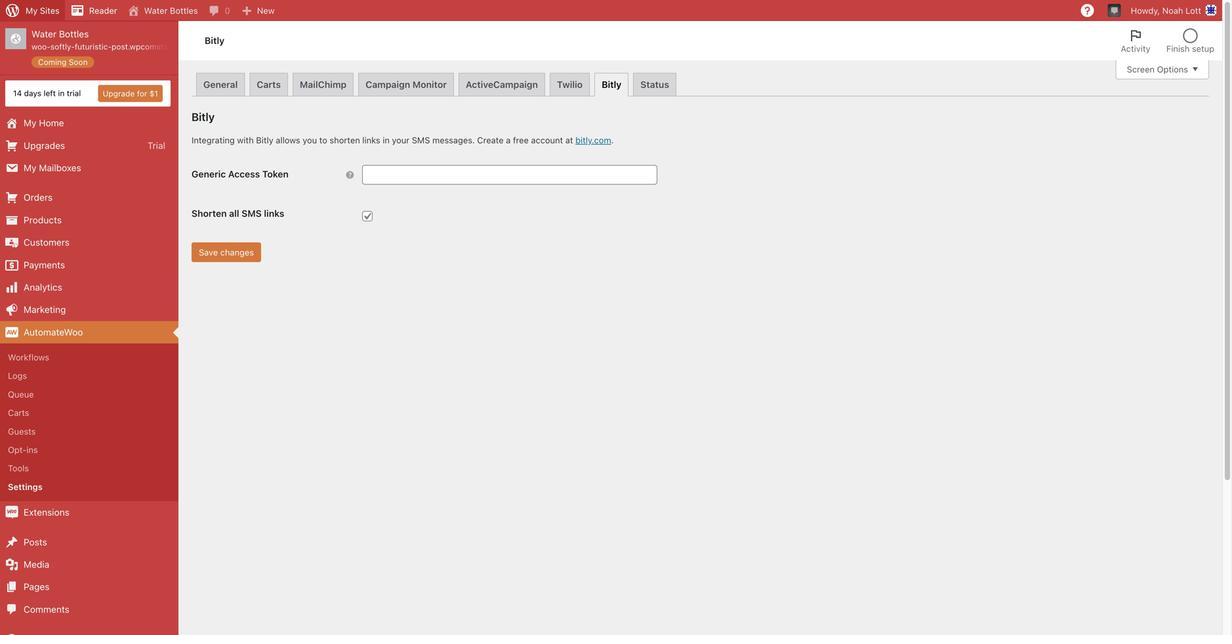 Task type: locate. For each thing, give the bounding box(es) containing it.
lott
[[1186, 6, 1201, 15]]

bitly.com link
[[576, 135, 611, 145]]

in left your
[[383, 135, 390, 145]]

automatewoo link
[[0, 321, 178, 344]]

free
[[513, 135, 529, 145]]

0 vertical spatial carts link
[[250, 73, 288, 96]]

tab list
[[1113, 21, 1222, 60]]

you
[[303, 135, 317, 145]]

1 horizontal spatial carts
[[257, 79, 281, 90]]

carts right general
[[257, 79, 281, 90]]

extensions
[[24, 507, 69, 518]]

links
[[362, 135, 380, 145], [264, 208, 284, 219]]

links right shorten
[[362, 135, 380, 145]]

for
[[137, 89, 147, 98]]

2 vertical spatial my
[[24, 162, 36, 173]]

water
[[144, 6, 168, 15], [31, 29, 57, 39]]

links down token
[[264, 208, 284, 219]]

posts
[[24, 537, 47, 547]]

pages
[[24, 582, 50, 592]]

0 horizontal spatial sms
[[242, 208, 262, 219]]

logs link
[[0, 367, 178, 385]]

0 horizontal spatial water
[[31, 29, 57, 39]]

carts inside main menu navigation
[[8, 408, 29, 418]]

all
[[229, 208, 239, 219]]

carts link up opt-ins link
[[0, 404, 178, 422]]

setup
[[1192, 44, 1215, 53]]

shorten
[[192, 208, 227, 219]]

0 horizontal spatial in
[[58, 89, 65, 98]]

0 vertical spatial carts
[[257, 79, 281, 90]]

my down upgrades at left top
[[24, 162, 36, 173]]

carts
[[257, 79, 281, 90], [8, 408, 29, 418]]

in
[[58, 89, 65, 98], [383, 135, 390, 145]]

comments
[[24, 604, 69, 615]]

1 vertical spatial carts link
[[0, 404, 178, 422]]

water inside water bottles woo-softly-futuristic-post.wpcomstaging.com coming soon
[[31, 29, 57, 39]]

bottles left "0" link
[[170, 6, 198, 15]]

0 vertical spatial water
[[144, 6, 168, 15]]

bottles up softly-
[[59, 29, 89, 39]]

to
[[319, 135, 327, 145]]

orders link
[[0, 186, 178, 209]]

1 vertical spatial bottles
[[59, 29, 89, 39]]

upgrade for $1 button
[[98, 85, 163, 102]]

settings
[[8, 482, 43, 492]]

1 vertical spatial links
[[264, 208, 284, 219]]

water bottles link
[[122, 0, 203, 21]]

opt-
[[8, 445, 26, 455]]

1 vertical spatial water
[[31, 29, 57, 39]]

a
[[506, 135, 511, 145]]

1 vertical spatial my
[[24, 118, 36, 128]]

water for water bottles woo-softly-futuristic-post.wpcomstaging.com coming soon
[[31, 29, 57, 39]]

notification image
[[1109, 5, 1120, 15]]

queue link
[[0, 385, 178, 404]]

sites
[[40, 6, 60, 15]]

0 vertical spatial links
[[362, 135, 380, 145]]

payments
[[24, 259, 65, 270]]

my for my sites
[[26, 6, 38, 15]]

my inside toolbar navigation
[[26, 6, 38, 15]]

token
[[262, 169, 289, 179]]

my left home at the left top
[[24, 118, 36, 128]]

tools
[[8, 463, 29, 473]]

bottles inside water bottles woo-softly-futuristic-post.wpcomstaging.com coming soon
[[59, 29, 89, 39]]

ins
[[26, 445, 38, 455]]

your
[[392, 135, 410, 145]]

water inside water bottles link
[[144, 6, 168, 15]]

reader
[[89, 6, 117, 15]]

upgrade
[[103, 89, 135, 98]]

sms right your
[[412, 135, 430, 145]]

left
[[44, 89, 56, 98]]

bottles
[[170, 6, 198, 15], [59, 29, 89, 39]]

0 vertical spatial bottles
[[170, 6, 198, 15]]

my home link
[[0, 112, 178, 134]]

sms right the all
[[242, 208, 262, 219]]

customers link
[[0, 231, 178, 254]]

water up woo-
[[31, 29, 57, 39]]

allows
[[276, 135, 300, 145]]

0 link
[[203, 0, 235, 21]]

1 vertical spatial sms
[[242, 208, 262, 219]]

new
[[257, 6, 275, 15]]

twilio
[[557, 79, 583, 90]]

media
[[24, 559, 49, 570]]

.
[[611, 135, 614, 145]]

carts link
[[250, 73, 288, 96], [0, 404, 178, 422]]

comments link
[[0, 598, 178, 621]]

generic access token
[[192, 169, 289, 179]]

my
[[26, 6, 38, 15], [24, 118, 36, 128], [24, 162, 36, 173]]

sms
[[412, 135, 430, 145], [242, 208, 262, 219]]

my home
[[24, 118, 64, 128]]

0 vertical spatial in
[[58, 89, 65, 98]]

1 horizontal spatial in
[[383, 135, 390, 145]]

home
[[39, 118, 64, 128]]

1 vertical spatial carts
[[8, 408, 29, 418]]

screen
[[1127, 64, 1155, 74]]

1 horizontal spatial water
[[144, 6, 168, 15]]

soon
[[69, 57, 88, 67]]

0 horizontal spatial carts
[[8, 408, 29, 418]]

general link
[[196, 73, 245, 96]]

general
[[203, 79, 238, 90]]

0 horizontal spatial bottles
[[59, 29, 89, 39]]

0 vertical spatial sms
[[412, 135, 430, 145]]

in right left at the top of the page
[[58, 89, 65, 98]]

1 vertical spatial in
[[383, 135, 390, 145]]

1 horizontal spatial bottles
[[170, 6, 198, 15]]

in inside navigation
[[58, 89, 65, 98]]

create
[[477, 135, 504, 145]]

carts link right general link
[[250, 73, 288, 96]]

marketing
[[24, 304, 66, 315]]

my left sites
[[26, 6, 38, 15]]

woo-
[[31, 42, 50, 51]]

None submit
[[192, 243, 261, 262]]

carts down the queue
[[8, 408, 29, 418]]

my mailboxes link
[[0, 157, 178, 179]]

water up post.wpcomstaging.com
[[144, 6, 168, 15]]

bitly right with
[[256, 135, 273, 145]]

analytics
[[24, 282, 62, 293]]

account
[[531, 135, 563, 145]]

futuristic-
[[75, 42, 112, 51]]

0 horizontal spatial links
[[264, 208, 284, 219]]

bottles inside water bottles link
[[170, 6, 198, 15]]

1 horizontal spatial sms
[[412, 135, 430, 145]]

0 vertical spatial my
[[26, 6, 38, 15]]

Generic Access Token password field
[[362, 165, 658, 185]]

1 horizontal spatial carts link
[[250, 73, 288, 96]]

tab list containing activity
[[1113, 21, 1222, 60]]

14
[[13, 89, 22, 98]]

0 horizontal spatial carts link
[[0, 404, 178, 422]]

guests
[[8, 426, 36, 436]]

activity button
[[1113, 21, 1159, 60]]



Task type: describe. For each thing, give the bounding box(es) containing it.
toolbar navigation
[[0, 0, 1222, 24]]

Shorten all SMS links checkbox
[[362, 211, 373, 221]]

water for water bottles
[[144, 6, 168, 15]]

activecampaign link
[[459, 73, 545, 96]]

workflows link
[[0, 348, 178, 367]]

queue
[[8, 389, 34, 399]]

howdy,
[[1131, 6, 1160, 15]]

0
[[225, 6, 230, 15]]

activecampaign
[[466, 79, 538, 90]]

pages link
[[0, 576, 178, 598]]

automatewoo
[[24, 327, 83, 338]]

screen options button
[[1116, 60, 1209, 79]]

analytics link
[[0, 276, 178, 299]]

campaign
[[366, 79, 410, 90]]

main menu navigation
[[0, 21, 202, 635]]

guests link
[[0, 422, 178, 441]]

media link
[[0, 553, 178, 576]]

post.wpcomstaging.com
[[112, 42, 202, 51]]

status link
[[633, 73, 677, 96]]

bitly up integrating
[[192, 110, 215, 123]]

marketing link
[[0, 299, 178, 321]]

finish setup button
[[1159, 21, 1222, 60]]

upgrades
[[24, 140, 65, 151]]

at
[[566, 135, 573, 145]]

shorten all sms links
[[192, 208, 284, 219]]

options
[[1157, 64, 1188, 74]]

softly-
[[50, 42, 75, 51]]

products
[[24, 214, 62, 225]]

carts for the bottommost carts "link"
[[8, 408, 29, 418]]

my mailboxes
[[24, 162, 81, 173]]

coming
[[38, 57, 67, 67]]

days
[[24, 89, 41, 98]]

new link
[[235, 0, 280, 21]]

status
[[641, 79, 669, 90]]

1 horizontal spatial links
[[362, 135, 380, 145]]

messages.
[[432, 135, 475, 145]]

trial
[[67, 89, 81, 98]]

my sites
[[26, 6, 60, 15]]

upgrade for $1
[[103, 89, 158, 98]]

campaign monitor link
[[358, 73, 454, 96]]

bitly right twilio
[[602, 79, 622, 90]]

access
[[228, 169, 260, 179]]

howdy, noah lott
[[1131, 6, 1201, 15]]

tools link
[[0, 459, 178, 478]]

twilio link
[[550, 73, 590, 96]]

mailchimp link
[[293, 73, 354, 96]]

noah
[[1163, 6, 1183, 15]]

payments link
[[0, 254, 178, 276]]

opt-ins
[[8, 445, 38, 455]]

integrating with bitly allows you to shorten links in your sms messages. create a free account at bitly.com .
[[192, 135, 614, 145]]

my for my mailboxes
[[24, 162, 36, 173]]

14 days left in trial
[[13, 89, 81, 98]]

generic
[[192, 169, 226, 179]]

products link
[[0, 209, 178, 231]]

bottles for water bottles woo-softly-futuristic-post.wpcomstaging.com coming soon
[[59, 29, 89, 39]]

carts for the top carts "link"
[[257, 79, 281, 90]]

finish
[[1167, 44, 1190, 53]]

bottles for water bottles
[[170, 6, 198, 15]]

orders
[[24, 192, 53, 203]]

posts link
[[0, 531, 178, 553]]

water bottles
[[144, 6, 198, 15]]

shorten
[[330, 135, 360, 145]]

logs
[[8, 371, 27, 381]]

campaign monitor
[[366, 79, 447, 90]]

workflows
[[8, 352, 49, 362]]

mailchimp
[[300, 79, 347, 90]]

my sites link
[[0, 0, 65, 21]]

integrating
[[192, 135, 235, 145]]

with
[[237, 135, 254, 145]]

finish setup
[[1167, 44, 1215, 53]]

$1
[[150, 89, 158, 98]]

my for my home
[[24, 118, 36, 128]]

bitly down "0" link
[[205, 35, 224, 46]]

activity
[[1121, 44, 1151, 53]]

mailboxes
[[39, 162, 81, 173]]

opt-ins link
[[0, 441, 178, 459]]

extensions link
[[0, 501, 178, 524]]

reader link
[[65, 0, 122, 21]]

screen options
[[1127, 64, 1188, 74]]



Task type: vqa. For each thing, say whether or not it's contained in the screenshot.
Comments link
yes



